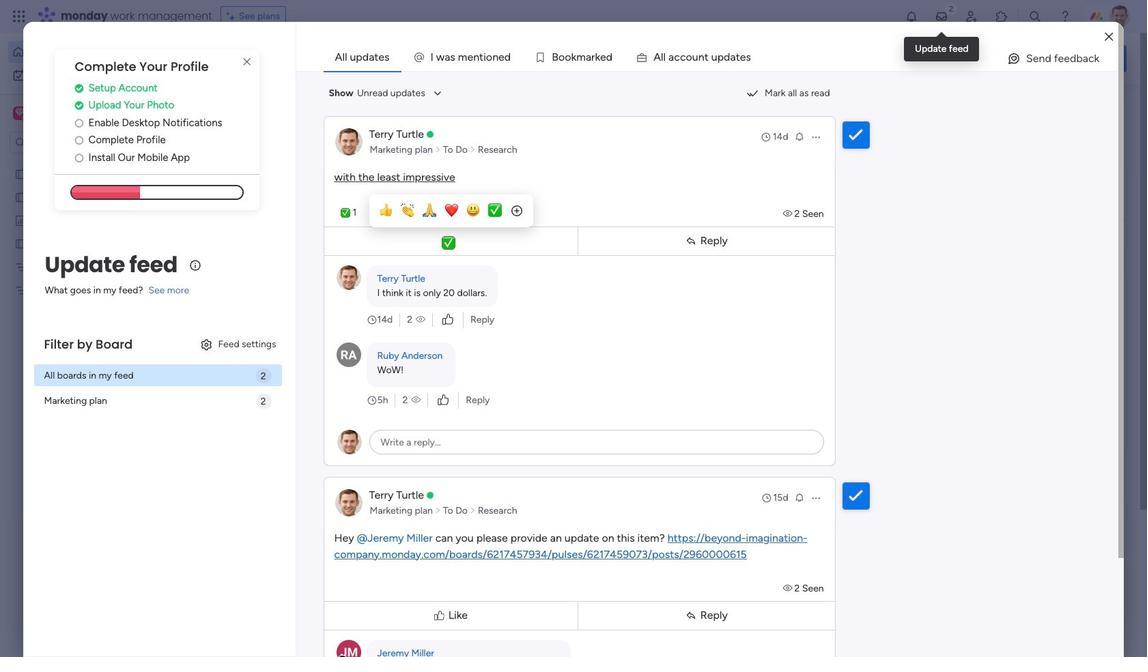 Task type: locate. For each thing, give the bounding box(es) containing it.
1 vertical spatial v2 seen image
[[783, 583, 794, 594]]

v2 bolt switch image
[[1039, 51, 1047, 66]]

component image
[[451, 271, 464, 283]]

v2 like image
[[442, 312, 453, 327]]

getting started element
[[922, 498, 1127, 552]]

v2 seen image
[[783, 208, 794, 220], [411, 394, 421, 407]]

circle o image
[[75, 118, 84, 128], [75, 135, 84, 146]]

option up check circle icon on the left of page
[[8, 64, 166, 86]]

0 horizontal spatial v2 seen image
[[416, 313, 425, 327]]

0 vertical spatial public board image
[[14, 167, 27, 180]]

public board image inside quick search results list box
[[451, 249, 466, 264]]

2 vertical spatial option
[[0, 161, 174, 164]]

v2 like image
[[438, 393, 449, 408]]

terry turtle image
[[1109, 5, 1131, 27]]

public dashboard image
[[14, 214, 27, 227]]

slider arrow image
[[470, 143, 476, 157], [435, 504, 441, 518], [470, 504, 476, 518]]

0 vertical spatial v2 seen image
[[416, 313, 425, 327]]

1 horizontal spatial v2 seen image
[[783, 583, 794, 594]]

circle o image down check circle icon on the left of page
[[75, 118, 84, 128]]

notifications image
[[905, 10, 918, 23]]

1 horizontal spatial public board image
[[451, 249, 466, 264]]

option down search in workspace field
[[0, 161, 174, 164]]

close image
[[1105, 32, 1113, 42]]

1 horizontal spatial add to favorites image
[[628, 250, 642, 263]]

update feed image
[[935, 10, 948, 23]]

tab
[[323, 44, 401, 71]]

1 vertical spatial public board image
[[451, 249, 466, 264]]

circle o image
[[75, 153, 84, 163]]

tab list
[[323, 44, 1119, 71]]

Search in workspace field
[[29, 135, 114, 151]]

slider arrow image
[[435, 143, 441, 157]]

select product image
[[12, 10, 26, 23]]

v2 user feedback image
[[933, 51, 943, 66]]

public board image up public dashboard icon
[[14, 167, 27, 180]]

check circle image
[[75, 83, 84, 93]]

1 public board image from the top
[[14, 190, 27, 203]]

0 horizontal spatial add to favorites image
[[405, 417, 419, 430]]

reminder image
[[794, 131, 805, 142]]

public board image
[[14, 190, 27, 203], [14, 237, 27, 250]]

quick search results list box
[[211, 128, 889, 476]]

0 vertical spatial circle o image
[[75, 118, 84, 128]]

contact sales element
[[922, 629, 1127, 657]]

public board image
[[14, 167, 27, 180], [451, 249, 466, 264]]

option up check circle image at the left
[[8, 41, 166, 63]]

2 element
[[349, 514, 365, 530]]

workspace image
[[15, 106, 24, 121]]

help image
[[1058, 10, 1072, 23]]

list box
[[0, 159, 174, 486]]

v2 seen image
[[416, 313, 425, 327], [783, 583, 794, 594]]

0 vertical spatial add to favorites image
[[628, 250, 642, 263]]

invite members image
[[965, 10, 978, 23]]

public board image up public dashboard icon
[[14, 190, 27, 203]]

1 vertical spatial public board image
[[14, 237, 27, 250]]

0 horizontal spatial public board image
[[14, 167, 27, 180]]

add to favorites image
[[628, 250, 642, 263], [405, 417, 419, 430]]

0 vertical spatial public board image
[[14, 190, 27, 203]]

workspace image
[[13, 106, 27, 121]]

option
[[8, 41, 166, 63], [8, 64, 166, 86], [0, 161, 174, 164]]

0 vertical spatial v2 seen image
[[783, 208, 794, 220]]

dapulse x slim image
[[239, 54, 255, 70]]

public board image down public dashboard icon
[[14, 237, 27, 250]]

1 vertical spatial v2 seen image
[[411, 394, 421, 407]]

1 vertical spatial circle o image
[[75, 135, 84, 146]]

circle o image up circle o icon
[[75, 135, 84, 146]]

public board image up component image
[[451, 249, 466, 264]]



Task type: vqa. For each thing, say whether or not it's contained in the screenshot.
slider arrow icon to the bottom
yes



Task type: describe. For each thing, give the bounding box(es) containing it.
1 vertical spatial option
[[8, 64, 166, 86]]

0 horizontal spatial v2 seen image
[[411, 394, 421, 407]]

2 circle o image from the top
[[75, 135, 84, 146]]

monday marketplace image
[[995, 10, 1008, 23]]

search everything image
[[1028, 10, 1042, 23]]

1 horizontal spatial v2 seen image
[[783, 208, 794, 220]]

options image
[[810, 131, 821, 142]]

public dashboard image
[[675, 249, 690, 264]]

2 public board image from the top
[[14, 237, 27, 250]]

0 vertical spatial option
[[8, 41, 166, 63]]

see plans image
[[226, 9, 239, 24]]

dapulse x slim image
[[1106, 99, 1122, 115]]

1 vertical spatial add to favorites image
[[405, 417, 419, 430]]

1 circle o image from the top
[[75, 118, 84, 128]]

give feedback image
[[1007, 52, 1021, 66]]

help center element
[[922, 563, 1127, 618]]

workspace selection element
[[13, 105, 114, 123]]

2 image
[[945, 1, 957, 16]]

close recently visited image
[[211, 111, 227, 128]]

remove from favorites image
[[405, 250, 419, 263]]

check circle image
[[75, 101, 84, 111]]



